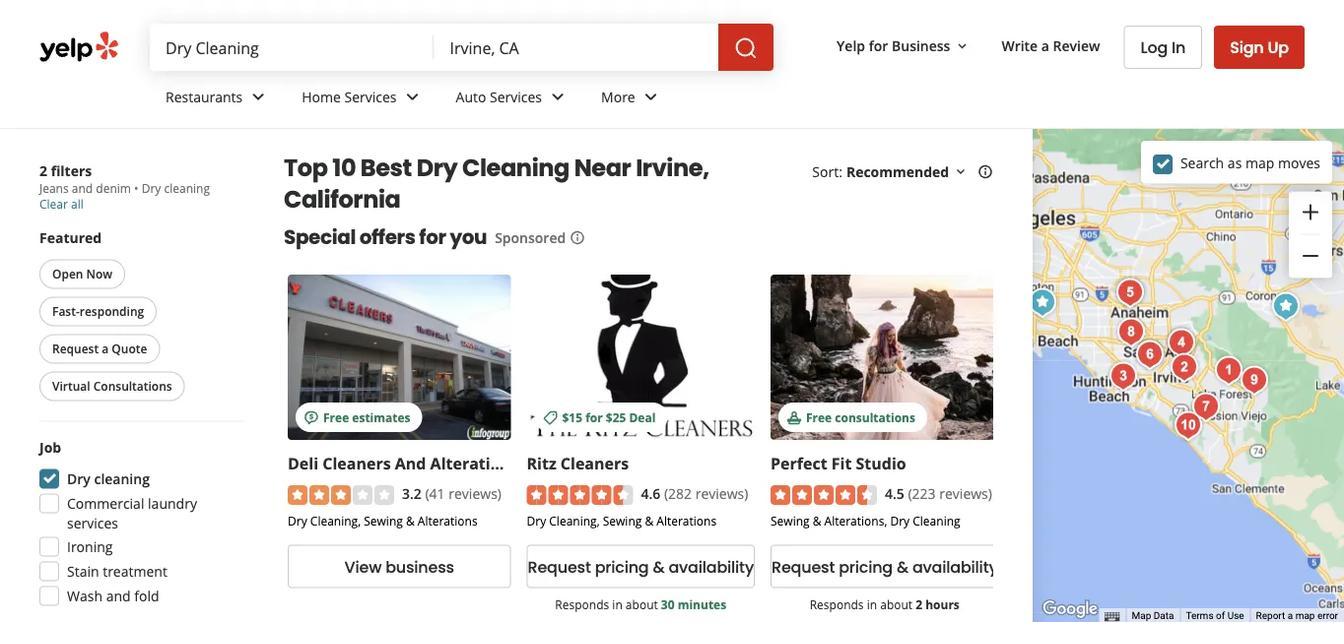 Task type: describe. For each thing, give the bounding box(es) containing it.
3.2 star rating image
[[288, 486, 394, 505]]

3.2
[[402, 484, 422, 503]]

map data
[[1132, 611, 1174, 622]]

fold
[[134, 587, 159, 606]]

top 10 best dry cleaning near irvine, california
[[284, 152, 709, 216]]

review
[[1053, 36, 1100, 55]]

and inside group
[[106, 587, 131, 606]]

fast-
[[52, 304, 80, 320]]

consultations
[[835, 409, 915, 426]]

error
[[1318, 611, 1338, 622]]

24 chevron down v2 image for more
[[639, 85, 663, 109]]

auto services
[[456, 87, 542, 106]]

cleaning inside 2 filters jeans and denim • dry cleaning clear all
[[164, 180, 210, 197]]

in for fit
[[867, 597, 877, 613]]

for for $15
[[586, 409, 603, 426]]

request for perfect
[[772, 556, 835, 578]]

sign
[[1230, 36, 1264, 58]]

(41
[[425, 484, 445, 503]]

moves
[[1278, 153, 1321, 172]]

terms
[[1186, 611, 1214, 622]]

$25
[[606, 409, 626, 426]]

commercial laundry services
[[67, 495, 197, 533]]

16 chevron down v2 image for yelp for business
[[954, 38, 970, 54]]

chase cleaners image
[[1162, 324, 1201, 363]]

16 chevron down v2 image for recommended
[[953, 164, 969, 180]]

restaurants
[[166, 87, 243, 106]]

about for ritz cleaners
[[626, 597, 658, 613]]

a for report
[[1288, 611, 1293, 622]]

laguna beach cleaners image
[[1169, 407, 1208, 446]]

you
[[450, 224, 487, 251]]

30
[[661, 597, 675, 613]]

perfect
[[771, 453, 827, 475]]

group containing job
[[34, 438, 244, 612]]

fit
[[831, 453, 852, 475]]

log in
[[1141, 36, 1186, 59]]

4.5 (223 reviews)
[[885, 484, 992, 503]]

use
[[1228, 611, 1244, 622]]

hem up image
[[1112, 313, 1151, 352]]

& down the '4.5 star rating' image
[[813, 513, 821, 530]]

report
[[1256, 611, 1285, 622]]

request inside button
[[52, 341, 99, 357]]

4.6 star rating image
[[527, 486, 633, 505]]

about for perfect fit studio
[[880, 597, 913, 613]]

featured
[[39, 229, 102, 247]]

hamilton cleaners image
[[1104, 357, 1143, 397]]

as
[[1228, 153, 1242, 172]]

report a map error link
[[1256, 611, 1338, 622]]

map for error
[[1296, 611, 1315, 622]]

yelp for business button
[[829, 28, 978, 63]]

cleaning, for ritz
[[549, 513, 600, 530]]

& up responds in about 2 hours
[[897, 556, 909, 578]]

map for moves
[[1246, 153, 1275, 172]]

bn cleaners image
[[1187, 388, 1226, 427]]

$15 for $25 deal
[[562, 409, 656, 426]]

offers
[[359, 224, 415, 251]]

request pricing & availability for ritz cleaners
[[528, 556, 754, 578]]

recommended button
[[846, 162, 969, 181]]

deli cleaners and alterations image
[[1023, 283, 1062, 323]]

more
[[601, 87, 635, 106]]

sponsored
[[495, 228, 566, 247]]

services
[[67, 514, 118, 533]]

4.6
[[641, 484, 661, 503]]

cleaning for alterations,
[[913, 513, 960, 530]]

search
[[1181, 153, 1224, 172]]

request a quote button
[[39, 335, 160, 364]]

free estimates
[[323, 409, 411, 426]]

quote
[[112, 341, 147, 357]]

& down 3.2
[[406, 513, 415, 530]]

•
[[134, 180, 139, 197]]

reviews) for deli cleaners and alterations
[[449, 484, 502, 503]]

chase cleaners image
[[1162, 324, 1201, 363]]

all
[[71, 196, 84, 212]]

cleaning, for deli
[[310, 513, 361, 530]]

search as map moves
[[1181, 153, 1321, 172]]

commercial
[[67, 495, 144, 513]]

3 sewing from the left
[[771, 513, 810, 530]]

j fields cleaners image
[[1235, 361, 1274, 401]]

write
[[1002, 36, 1038, 55]]

cleaning inside group
[[94, 470, 150, 489]]

dry clean factory image
[[1266, 287, 1306, 327]]

sign up link
[[1214, 26, 1305, 69]]

special
[[284, 224, 356, 251]]

fast-responding
[[52, 304, 144, 320]]

perfect fit studio image
[[1130, 336, 1170, 375]]

16 deal v2 image
[[542, 410, 558, 426]]

sunny fresh cleaners image
[[1165, 348, 1204, 388]]

sort:
[[812, 162, 842, 181]]

dry down 4.5
[[890, 513, 910, 530]]

cleaners for deli
[[322, 453, 391, 475]]

dry cleaning, sewing & alterations for ritz
[[527, 513, 717, 530]]

request pricing & availability for perfect fit studio
[[772, 556, 998, 578]]

near
[[574, 152, 631, 185]]

business
[[385, 556, 454, 578]]

home
[[302, 87, 341, 106]]

deli cleaners and alterations link
[[288, 453, 518, 475]]

alterations for ritz cleaners
[[657, 513, 717, 530]]

auto
[[456, 87, 486, 106]]

irvine,
[[636, 152, 709, 185]]

10
[[332, 152, 356, 185]]

yelp for business
[[837, 36, 950, 55]]

responds for cleaners
[[555, 597, 609, 613]]

virtual
[[52, 378, 90, 395]]

wash
[[67, 587, 103, 606]]

sewing for ritz
[[603, 513, 642, 530]]

terms of use link
[[1186, 611, 1244, 622]]

0 vertical spatial group
[[1289, 192, 1332, 278]]

view business
[[345, 556, 454, 578]]

dry inside 2 filters jeans and denim • dry cleaning clear all
[[142, 180, 161, 197]]

wash and fold
[[67, 587, 159, 606]]

(282
[[664, 484, 692, 503]]

deli
[[288, 453, 318, 475]]

24 chevron down v2 image
[[546, 85, 570, 109]]

now
[[86, 266, 112, 282]]

reviews) for perfect fit studio
[[939, 484, 992, 503]]

services for auto services
[[490, 87, 542, 106]]

featured group
[[35, 228, 244, 406]]

and
[[395, 453, 426, 475]]

log in link
[[1124, 26, 1202, 69]]

& up 30
[[653, 556, 665, 578]]

virtual consultations button
[[39, 372, 185, 402]]

$15
[[562, 409, 582, 426]]

free for cleaners
[[323, 409, 349, 426]]

map data button
[[1132, 610, 1174, 623]]



Task type: locate. For each thing, give the bounding box(es) containing it.
0 vertical spatial 16 chevron down v2 image
[[954, 38, 970, 54]]

3 24 chevron down v2 image from the left
[[639, 85, 663, 109]]

0 horizontal spatial 24 chevron down v2 image
[[247, 85, 270, 109]]

a for request
[[102, 341, 109, 357]]

1 in from the left
[[612, 597, 623, 613]]

cleaning, down 4.6 star rating image
[[549, 513, 600, 530]]

stain
[[67, 563, 99, 581]]

cleaning right •
[[164, 180, 210, 197]]

treatment
[[103, 563, 167, 581]]

1 horizontal spatial sewing
[[603, 513, 642, 530]]

2 horizontal spatial a
[[1288, 611, 1293, 622]]

request pricing & availability up responds in about 30 minutes
[[528, 556, 754, 578]]

1 horizontal spatial cleaning,
[[549, 513, 600, 530]]

responding
[[80, 304, 144, 320]]

special offers for you
[[284, 224, 487, 251]]

map right as
[[1246, 153, 1275, 172]]

request pricing & availability button for ritz cleaners
[[527, 545, 755, 589]]

keyboard shortcuts image
[[1104, 612, 1120, 622]]

virtual consultations
[[52, 378, 172, 395]]

dry cleaning, sewing & alterations down 3.2
[[288, 513, 478, 530]]

0 horizontal spatial services
[[344, 87, 397, 106]]

services for home services
[[344, 87, 397, 106]]

view business link
[[288, 545, 511, 589]]

1 vertical spatial group
[[34, 438, 244, 612]]

1 horizontal spatial for
[[586, 409, 603, 426]]

fast-responding button
[[39, 297, 157, 327]]

1 horizontal spatial dry cleaning, sewing & alterations
[[527, 513, 717, 530]]

services
[[344, 87, 397, 106], [490, 87, 542, 106]]

about left the hours
[[880, 597, 913, 613]]

cleaning,
[[310, 513, 361, 530], [549, 513, 600, 530]]

cleaning up commercial
[[94, 470, 150, 489]]

sewing down 3.2
[[364, 513, 403, 530]]

request pricing & availability button for perfect fit studio
[[771, 545, 999, 589]]

2 horizontal spatial sewing
[[771, 513, 810, 530]]

2 24 chevron down v2 image from the left
[[401, 85, 424, 109]]

a inside button
[[102, 341, 109, 357]]

minutes
[[678, 597, 726, 613]]

denim
[[96, 180, 131, 197]]

in for cleaners
[[612, 597, 623, 613]]

2 vertical spatial a
[[1288, 611, 1293, 622]]

cleaning, down 3.2 star rating image
[[310, 513, 361, 530]]

google image
[[1038, 597, 1103, 623]]

perfect fit studio image
[[1130, 336, 1170, 375]]

1 availability from the left
[[669, 556, 754, 578]]

dry right •
[[142, 180, 161, 197]]

0 vertical spatial a
[[1041, 36, 1049, 55]]

estimates
[[352, 409, 411, 426]]

1 horizontal spatial 16 info v2 image
[[978, 164, 994, 180]]

24 chevron down v2 image inside more link
[[639, 85, 663, 109]]

free right 16 free estimates v2 image
[[323, 409, 349, 426]]

1 horizontal spatial responds
[[810, 597, 864, 613]]

and inside 2 filters jeans and denim • dry cleaning clear all
[[72, 180, 93, 197]]

request pricing & availability up responds in about 2 hours
[[772, 556, 998, 578]]

16 chevron down v2 image inside recommended dropdown button
[[953, 164, 969, 180]]

2 horizontal spatial reviews)
[[939, 484, 992, 503]]

2 availability from the left
[[912, 556, 998, 578]]

(223
[[908, 484, 936, 503]]

0 horizontal spatial for
[[419, 224, 446, 251]]

0 horizontal spatial about
[[626, 597, 658, 613]]

sign up
[[1230, 36, 1289, 58]]

ritz
[[527, 453, 556, 475]]

0 vertical spatial cleaning
[[164, 180, 210, 197]]

reviews) for ritz cleaners
[[695, 484, 748, 503]]

request down alterations,
[[772, 556, 835, 578]]

alterations down 4.6 (282 reviews)
[[657, 513, 717, 530]]

2 reviews) from the left
[[695, 484, 748, 503]]

&
[[406, 513, 415, 530], [645, 513, 654, 530], [813, 513, 821, 530], [653, 556, 665, 578], [897, 556, 909, 578]]

availability for perfect fit studio
[[912, 556, 998, 578]]

2 pricing from the left
[[839, 556, 893, 578]]

for right yelp
[[869, 36, 888, 55]]

business categories element
[[150, 71, 1305, 128]]

4.6 (282 reviews)
[[641, 484, 748, 503]]

reviews) right the (282 on the bottom of page
[[695, 484, 748, 503]]

services right home
[[344, 87, 397, 106]]

restaurants link
[[150, 71, 286, 128]]

responds left 30
[[555, 597, 609, 613]]

perfect fit studio
[[771, 453, 906, 475]]

1 horizontal spatial cleaning
[[164, 180, 210, 197]]

about left 30
[[626, 597, 658, 613]]

2 in from the left
[[867, 597, 877, 613]]

1 24 chevron down v2 image from the left
[[247, 85, 270, 109]]

availability up minutes
[[669, 556, 754, 578]]

filters
[[51, 161, 92, 180]]

$15 for $25 deal link
[[527, 275, 755, 441]]

1 request pricing & availability button from the left
[[527, 545, 755, 589]]

sewing for deli
[[364, 513, 403, 530]]

16 info v2 image
[[978, 164, 994, 180], [570, 230, 586, 246]]

more link
[[585, 71, 679, 128]]

free estimates link
[[288, 275, 511, 441]]

1 vertical spatial for
[[419, 224, 446, 251]]

0 vertical spatial 16 info v2 image
[[978, 164, 994, 180]]

2 horizontal spatial 24 chevron down v2 image
[[639, 85, 663, 109]]

2 responds from the left
[[810, 597, 864, 613]]

0 vertical spatial 2
[[39, 161, 47, 180]]

1 horizontal spatial request pricing & availability button
[[771, 545, 999, 589]]

2 up "jeans"
[[39, 161, 47, 180]]

0 vertical spatial cleaning
[[462, 152, 570, 185]]

map
[[1246, 153, 1275, 172], [1296, 611, 1315, 622]]

for
[[869, 36, 888, 55], [419, 224, 446, 251], [586, 409, 603, 426]]

1 horizontal spatial group
[[1289, 192, 1332, 278]]

hours
[[926, 597, 960, 613]]

in left 30
[[612, 597, 623, 613]]

1 cleaners from the left
[[322, 453, 391, 475]]

map region
[[812, 109, 1344, 623]]

deal
[[629, 409, 656, 426]]

dry up commercial
[[67, 470, 90, 489]]

a
[[1041, 36, 1049, 55], [102, 341, 109, 357], [1288, 611, 1293, 622]]

0 horizontal spatial 16 info v2 image
[[570, 230, 586, 246]]

1 free from the left
[[323, 409, 349, 426]]

0 horizontal spatial responds
[[555, 597, 609, 613]]

2 request pricing & availability from the left
[[772, 556, 998, 578]]

1 horizontal spatial request
[[528, 556, 591, 578]]

0 vertical spatial and
[[72, 180, 93, 197]]

2 cleaning, from the left
[[549, 513, 600, 530]]

24 chevron down v2 image left "auto"
[[401, 85, 424, 109]]

a right report
[[1288, 611, 1293, 622]]

cleaners up 4.6 star rating image
[[561, 453, 629, 475]]

responds down alterations,
[[810, 597, 864, 613]]

2 horizontal spatial for
[[869, 36, 888, 55]]

dry cleaning
[[67, 470, 150, 489]]

16 info v2 image for special offers for you
[[570, 230, 586, 246]]

sewing down the '4.5 star rating' image
[[771, 513, 810, 530]]

services left 24 chevron down v2 image
[[490, 87, 542, 106]]

availability for ritz cleaners
[[669, 556, 754, 578]]

ironing
[[67, 538, 113, 557]]

and down 'filters'
[[72, 180, 93, 197]]

None field
[[450, 36, 703, 58]]

0 horizontal spatial cleaners
[[322, 453, 391, 475]]

16 info v2 image right sponsored
[[570, 230, 586, 246]]

1 vertical spatial 16 info v2 image
[[570, 230, 586, 246]]

a left quote
[[102, 341, 109, 357]]

2 sewing from the left
[[603, 513, 642, 530]]

california
[[284, 183, 401, 216]]

1 horizontal spatial request pricing & availability
[[772, 556, 998, 578]]

reviews) right (223
[[939, 484, 992, 503]]

1 responds from the left
[[555, 597, 609, 613]]

studio
[[856, 453, 906, 475]]

deli cleaners and alterations
[[288, 453, 518, 475]]

16 free consultations v2 image
[[786, 410, 802, 426]]

24 chevron down v2 image right restaurants
[[247, 85, 270, 109]]

about
[[626, 597, 658, 613], [880, 597, 913, 613]]

3 reviews) from the left
[[939, 484, 992, 503]]

24 chevron down v2 image for restaurants
[[247, 85, 270, 109]]

clear all link
[[39, 196, 84, 212]]

0 horizontal spatial and
[[72, 180, 93, 197]]

1 horizontal spatial about
[[880, 597, 913, 613]]

24 chevron down v2 image
[[247, 85, 270, 109], [401, 85, 424, 109], [639, 85, 663, 109]]

2 request pricing & availability button from the left
[[771, 545, 999, 589]]

report a map error
[[1256, 611, 1338, 622]]

1 about from the left
[[626, 597, 658, 613]]

0 horizontal spatial in
[[612, 597, 623, 613]]

0 horizontal spatial request pricing & availability button
[[527, 545, 755, 589]]

dry down 4.6 star rating image
[[527, 513, 546, 530]]

for left the you
[[419, 224, 446, 251]]

top
[[284, 152, 328, 185]]

in left the hours
[[867, 597, 877, 613]]

1 horizontal spatial in
[[867, 597, 877, 613]]

dry inside group
[[67, 470, 90, 489]]

responds for fit
[[810, 597, 864, 613]]

None search field
[[150, 24, 778, 71]]

request up the virtual
[[52, 341, 99, 357]]

terms of use
[[1186, 611, 1244, 622]]

free for fit
[[806, 409, 832, 426]]

0 horizontal spatial pricing
[[595, 556, 649, 578]]

in
[[612, 597, 623, 613], [867, 597, 877, 613]]

3.2 (41 reviews)
[[402, 484, 502, 503]]

0 horizontal spatial sewing
[[364, 513, 403, 530]]

a for write
[[1041, 36, 1049, 55]]

& down 4.6
[[645, 513, 654, 530]]

power cleaners image
[[1209, 351, 1249, 391]]

responds
[[555, 597, 609, 613], [810, 597, 864, 613]]

1 vertical spatial 16 chevron down v2 image
[[953, 164, 969, 180]]

view
[[345, 556, 382, 578]]

0 horizontal spatial free
[[323, 409, 349, 426]]

1 horizontal spatial 2
[[916, 597, 922, 613]]

cleaners for ritz
[[561, 453, 629, 475]]

2 services from the left
[[490, 87, 542, 106]]

2 cleaners from the left
[[561, 453, 629, 475]]

2 inside 2 filters jeans and denim • dry cleaning clear all
[[39, 161, 47, 180]]

1 horizontal spatial pricing
[[839, 556, 893, 578]]

pricing for fit
[[839, 556, 893, 578]]

map
[[1132, 611, 1151, 622]]

dry
[[416, 152, 458, 185], [142, 180, 161, 197], [67, 470, 90, 489], [288, 513, 307, 530], [527, 513, 546, 530], [890, 513, 910, 530]]

0 horizontal spatial a
[[102, 341, 109, 357]]

cleaning inside top 10 best dry cleaning near irvine, california
[[462, 152, 570, 185]]

0 horizontal spatial cleaning,
[[310, 513, 361, 530]]

cleaners
[[322, 453, 391, 475], [561, 453, 629, 475]]

24 chevron down v2 image inside home services link
[[401, 85, 424, 109]]

16 info v2 image right recommended dropdown button
[[978, 164, 994, 180]]

pricing up responds in about 2 hours
[[839, 556, 893, 578]]

and
[[72, 180, 93, 197], [106, 587, 131, 606]]

open now
[[52, 266, 112, 282]]

up
[[1268, 36, 1289, 58]]

open now button
[[39, 260, 125, 289]]

cleaning
[[462, 152, 570, 185], [913, 513, 960, 530]]

4.5
[[885, 484, 904, 503]]

recommended
[[846, 162, 949, 181]]

2 left the hours
[[916, 597, 922, 613]]

24 chevron down v2 image right more
[[639, 85, 663, 109]]

zoom in image
[[1299, 200, 1323, 224]]

2 about from the left
[[880, 597, 913, 613]]

for right $15
[[586, 409, 603, 426]]

1 vertical spatial 2
[[916, 597, 922, 613]]

0 horizontal spatial reviews)
[[449, 484, 502, 503]]

1 pricing from the left
[[595, 556, 649, 578]]

1 horizontal spatial cleaners
[[561, 453, 629, 475]]

alterations up 3.2 (41 reviews)
[[430, 453, 518, 475]]

1 vertical spatial cleaning
[[913, 513, 960, 530]]

free consultations
[[806, 409, 915, 426]]

ritz cleaners image
[[1111, 273, 1150, 313], [1111, 273, 1150, 313]]

auto services link
[[440, 71, 585, 128]]

dry cleaning, sewing & alterations down 4.6
[[527, 513, 717, 530]]

0 horizontal spatial 2
[[39, 161, 47, 180]]

1 horizontal spatial a
[[1041, 36, 1049, 55]]

24 chevron down v2 image for home services
[[401, 85, 424, 109]]

best
[[360, 152, 412, 185]]

for inside button
[[869, 36, 888, 55]]

sewing down 4.6
[[603, 513, 642, 530]]

1 horizontal spatial free
[[806, 409, 832, 426]]

16 info v2 image for top 10 best dry cleaning near irvine, california
[[978, 164, 994, 180]]

reviews) right (41
[[449, 484, 502, 503]]

free right the 16 free consultations v2 icon at the bottom of the page
[[806, 409, 832, 426]]

perfect fit studio link
[[771, 453, 906, 475]]

1 horizontal spatial 24 chevron down v2 image
[[401, 85, 424, 109]]

cleaning down 4.5 (223 reviews)
[[913, 513, 960, 530]]

1 horizontal spatial services
[[490, 87, 542, 106]]

request for ritz
[[528, 556, 591, 578]]

alterations for deli cleaners and alterations
[[418, 513, 478, 530]]

16 chevron down v2 image
[[954, 38, 970, 54], [953, 164, 969, 180]]

cleaning down auto services link at top
[[462, 152, 570, 185]]

request pricing & availability button up responds in about 2 hours
[[771, 545, 999, 589]]

0 horizontal spatial cleaning
[[94, 470, 150, 489]]

1 request pricing & availability from the left
[[528, 556, 754, 578]]

dry right the best
[[416, 152, 458, 185]]

map left error
[[1296, 611, 1315, 622]]

pricing for cleaners
[[595, 556, 649, 578]]

for for yelp
[[869, 36, 888, 55]]

0 horizontal spatial map
[[1246, 153, 1275, 172]]

2 free from the left
[[806, 409, 832, 426]]

dry down 3.2 star rating image
[[288, 513, 307, 530]]

16 free estimates v2 image
[[304, 410, 319, 426]]

1 cleaning, from the left
[[310, 513, 361, 530]]

log
[[1141, 36, 1168, 59]]

write a review link
[[994, 28, 1108, 63]]

1 horizontal spatial availability
[[912, 556, 998, 578]]

zoom out image
[[1299, 244, 1323, 268]]

free
[[323, 409, 349, 426], [806, 409, 832, 426]]

job
[[39, 439, 61, 457]]

0 horizontal spatial cleaning
[[462, 152, 570, 185]]

2
[[39, 161, 47, 180], [916, 597, 922, 613]]

a right write
[[1041, 36, 1049, 55]]

group
[[1289, 192, 1332, 278], [34, 438, 244, 612]]

16 chevron down v2 image right recommended
[[953, 164, 969, 180]]

1 horizontal spatial reviews)
[[695, 484, 748, 503]]

request pricing & availability
[[528, 556, 754, 578], [772, 556, 998, 578]]

1 vertical spatial map
[[1296, 611, 1315, 622]]

alterations down 3.2 (41 reviews)
[[418, 513, 478, 530]]

1 sewing from the left
[[364, 513, 403, 530]]

0 vertical spatial for
[[869, 36, 888, 55]]

pricing up responds in about 30 minutes
[[595, 556, 649, 578]]

cleaning for best
[[462, 152, 570, 185]]

free consultations link
[[771, 275, 999, 441]]

open
[[52, 266, 83, 282]]

1 reviews) from the left
[[449, 484, 502, 503]]

24 chevron down v2 image inside restaurants link
[[247, 85, 270, 109]]

1 horizontal spatial map
[[1296, 611, 1315, 622]]

0 horizontal spatial request pricing & availability
[[528, 556, 754, 578]]

search image
[[734, 37, 758, 60]]

0 horizontal spatial request
[[52, 341, 99, 357]]

1 vertical spatial a
[[102, 341, 109, 357]]

write a review
[[1002, 36, 1100, 55]]

4.5 star rating image
[[771, 486, 877, 505]]

1 dry cleaning, sewing & alterations from the left
[[288, 513, 478, 530]]

dry cleaning, sewing & alterations for deli
[[288, 513, 478, 530]]

and down stain treatment at the left bottom
[[106, 587, 131, 606]]

request down 4.6 star rating image
[[528, 556, 591, 578]]

0 horizontal spatial availability
[[669, 556, 754, 578]]

home services
[[302, 87, 397, 106]]

0 horizontal spatial group
[[34, 438, 244, 612]]

cleaners up 3.2 star rating image
[[322, 453, 391, 475]]

laundry
[[148, 495, 197, 513]]

2 vertical spatial for
[[586, 409, 603, 426]]

alterations,
[[824, 513, 887, 530]]

1 vertical spatial and
[[106, 587, 131, 606]]

1 horizontal spatial cleaning
[[913, 513, 960, 530]]

16 chevron down v2 image right business
[[954, 38, 970, 54]]

availability up the hours
[[912, 556, 998, 578]]

2 dry cleaning, sewing & alterations from the left
[[527, 513, 717, 530]]

sewing & alterations, dry cleaning
[[771, 513, 960, 530]]

dry inside top 10 best dry cleaning near irvine, california
[[416, 152, 458, 185]]

0 vertical spatial map
[[1246, 153, 1275, 172]]

1 services from the left
[[344, 87, 397, 106]]

in
[[1172, 36, 1186, 59]]

1 horizontal spatial and
[[106, 587, 131, 606]]

0 horizontal spatial dry cleaning, sewing & alterations
[[288, 513, 478, 530]]

1 vertical spatial cleaning
[[94, 470, 150, 489]]

request pricing & availability button up responds in about 30 minutes
[[527, 545, 755, 589]]

16 chevron down v2 image inside yelp for business button
[[954, 38, 970, 54]]

2 horizontal spatial request
[[772, 556, 835, 578]]



Task type: vqa. For each thing, say whether or not it's contained in the screenshot.
'Ritz'
yes



